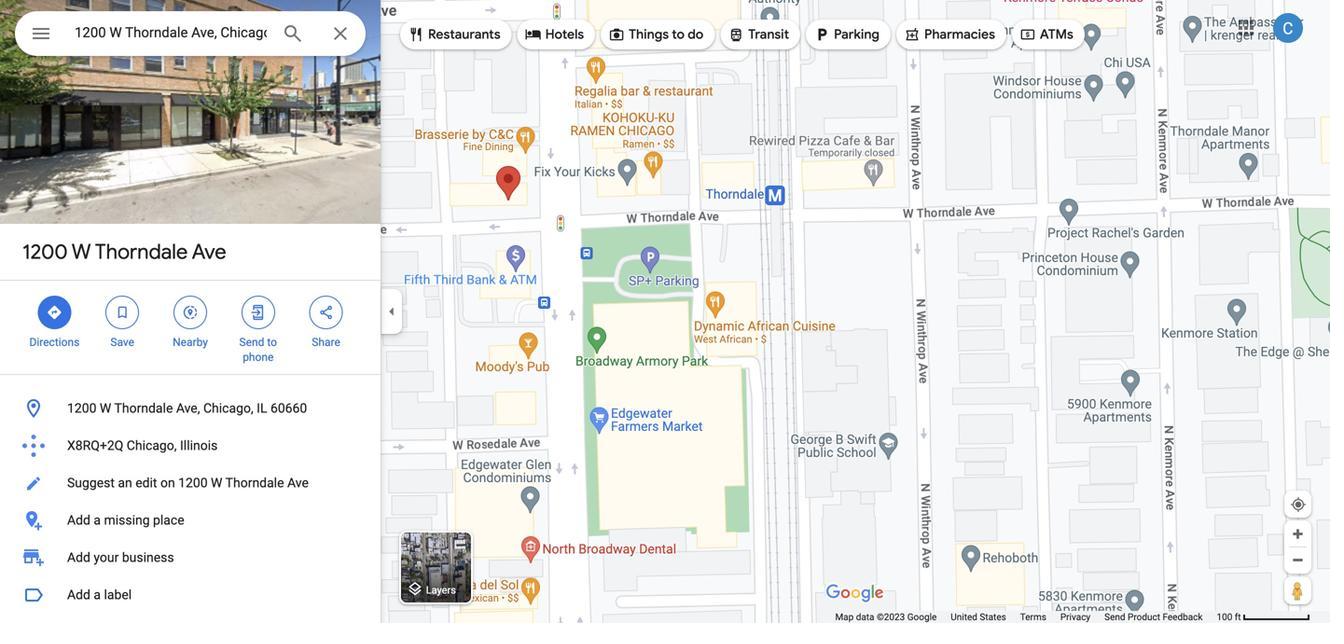 Task type: locate. For each thing, give the bounding box(es) containing it.

[[30, 20, 52, 47]]

1200 w thorndale ave main content
[[0, 0, 381, 623]]

chicago,
[[203, 401, 253, 416], [127, 438, 177, 453]]

states
[[980, 611, 1006, 623]]

1 add from the top
[[67, 513, 90, 528]]


[[728, 24, 745, 45]]

0 vertical spatial ave
[[192, 239, 226, 265]]


[[46, 302, 63, 323]]

ave,
[[176, 401, 200, 416]]

thorndale
[[95, 239, 188, 265], [114, 401, 173, 416], [225, 475, 284, 491]]

1 vertical spatial to
[[267, 336, 277, 349]]

send left product
[[1104, 611, 1125, 623]]

1 vertical spatial w
[[100, 401, 111, 416]]

add a label
[[67, 587, 132, 603]]

thorndale up ""
[[95, 239, 188, 265]]

thorndale inside 1200 w thorndale ave, chicago, il 60660 button
[[114, 401, 173, 416]]

thorndale for ave
[[95, 239, 188, 265]]

add left your
[[67, 550, 90, 565]]

footer
[[835, 611, 1217, 623]]


[[318, 302, 334, 323]]


[[408, 24, 424, 45]]

missing
[[104, 513, 150, 528]]

your
[[94, 550, 119, 565]]

thorndale for ave,
[[114, 401, 173, 416]]


[[182, 302, 199, 323]]

0 vertical spatial a
[[94, 513, 101, 528]]

2 add from the top
[[67, 550, 90, 565]]

3 add from the top
[[67, 587, 90, 603]]

footer inside google maps element
[[835, 611, 1217, 623]]

0 vertical spatial thorndale
[[95, 239, 188, 265]]

1 vertical spatial thorndale
[[114, 401, 173, 416]]

a left missing
[[94, 513, 101, 528]]

0 vertical spatial send
[[239, 336, 264, 349]]

2 a from the top
[[94, 587, 101, 603]]

send inside send to phone
[[239, 336, 264, 349]]

1 vertical spatial send
[[1104, 611, 1125, 623]]

directions
[[29, 336, 80, 349]]

send for send to phone
[[239, 336, 264, 349]]

edit
[[135, 475, 157, 491]]

phone
[[243, 351, 274, 364]]

x8rq+2q chicago, illinois
[[67, 438, 218, 453]]

add down suggest
[[67, 513, 90, 528]]

ave
[[192, 239, 226, 265], [287, 475, 309, 491]]

0 horizontal spatial chicago,
[[127, 438, 177, 453]]

suggest
[[67, 475, 115, 491]]

1 horizontal spatial to
[[672, 26, 685, 43]]

things
[[629, 26, 669, 43]]

hotels
[[545, 26, 584, 43]]

place
[[153, 513, 184, 528]]

add inside add your business link
[[67, 550, 90, 565]]

1 vertical spatial 1200
[[67, 401, 96, 416]]


[[813, 24, 830, 45]]

suggest an edit on 1200 w thorndale ave
[[67, 475, 309, 491]]

map data ©2023 google
[[835, 611, 937, 623]]


[[525, 24, 542, 45]]

1 horizontal spatial chicago,
[[203, 401, 253, 416]]

1 vertical spatial ave
[[287, 475, 309, 491]]

google maps element
[[0, 0, 1330, 623]]

privacy
[[1060, 611, 1091, 623]]

google
[[907, 611, 937, 623]]

map
[[835, 611, 854, 623]]

1200 for 1200 w thorndale ave
[[22, 239, 68, 265]]

add your business
[[67, 550, 174, 565]]

2 vertical spatial thorndale
[[225, 475, 284, 491]]

100 ft button
[[1217, 611, 1310, 623]]

ave down 60660
[[287, 475, 309, 491]]

to
[[672, 26, 685, 43], [267, 336, 277, 349]]

do
[[688, 26, 704, 43]]

1 a from the top
[[94, 513, 101, 528]]

0 horizontal spatial w
[[72, 239, 91, 265]]

add for add a missing place
[[67, 513, 90, 528]]

60660
[[270, 401, 307, 416]]

None field
[[75, 21, 267, 44]]

0 horizontal spatial send
[[239, 336, 264, 349]]

0 vertical spatial to
[[672, 26, 685, 43]]

1200 for 1200 w thorndale ave, chicago, il 60660
[[67, 401, 96, 416]]

chicago, up edit
[[127, 438, 177, 453]]

 things to do
[[608, 24, 704, 45]]

privacy button
[[1060, 611, 1091, 623]]

1 vertical spatial a
[[94, 587, 101, 603]]

0 vertical spatial chicago,
[[203, 401, 253, 416]]

1200
[[22, 239, 68, 265], [67, 401, 96, 416], [178, 475, 208, 491]]

feedback
[[1163, 611, 1203, 623]]

zoom out image
[[1291, 553, 1305, 567]]

to left the do on the right
[[672, 26, 685, 43]]

1200 w thorndale ave, chicago, il 60660
[[67, 401, 307, 416]]

 search field
[[15, 11, 366, 60]]

add inside add a label button
[[67, 587, 90, 603]]

0 vertical spatial add
[[67, 513, 90, 528]]

1 horizontal spatial ave
[[287, 475, 309, 491]]

 restaurants
[[408, 24, 501, 45]]

1200 up x8rq+2q
[[67, 401, 96, 416]]

send product feedback
[[1104, 611, 1203, 623]]

illinois
[[180, 438, 218, 453]]

suggest an edit on 1200 w thorndale ave button
[[0, 464, 381, 502]]

to up phone
[[267, 336, 277, 349]]

1200 right the on
[[178, 475, 208, 491]]

1 vertical spatial chicago,
[[127, 438, 177, 453]]

thorndale down x8rq+2q chicago, illinois button
[[225, 475, 284, 491]]

2 vertical spatial w
[[211, 475, 222, 491]]

add left label
[[67, 587, 90, 603]]

 parking
[[813, 24, 880, 45]]

chicago, inside button
[[127, 438, 177, 453]]

send for send product feedback
[[1104, 611, 1125, 623]]

product
[[1128, 611, 1160, 623]]

a
[[94, 513, 101, 528], [94, 587, 101, 603]]

2 vertical spatial add
[[67, 587, 90, 603]]

add
[[67, 513, 90, 528], [67, 550, 90, 565], [67, 587, 90, 603]]

1 vertical spatial add
[[67, 550, 90, 565]]

100 ft
[[1217, 611, 1241, 623]]

1200 up 
[[22, 239, 68, 265]]

ave inside button
[[287, 475, 309, 491]]

add your business link
[[0, 539, 381, 576]]


[[114, 302, 131, 323]]

0 vertical spatial w
[[72, 239, 91, 265]]

1 horizontal spatial send
[[1104, 611, 1125, 623]]

parking
[[834, 26, 880, 43]]

layers
[[426, 584, 456, 596]]

a left label
[[94, 587, 101, 603]]

add for add your business
[[67, 550, 90, 565]]

1 horizontal spatial w
[[100, 401, 111, 416]]

united
[[951, 611, 977, 623]]

footer containing map data ©2023 google
[[835, 611, 1217, 623]]

w
[[72, 239, 91, 265], [100, 401, 111, 416], [211, 475, 222, 491]]

1200 w thorndale ave
[[22, 239, 226, 265]]

0 horizontal spatial ave
[[192, 239, 226, 265]]

restaurants
[[428, 26, 501, 43]]

 atms
[[1019, 24, 1073, 45]]

chicago, left il
[[203, 401, 253, 416]]

united states
[[951, 611, 1006, 623]]

0 vertical spatial 1200
[[22, 239, 68, 265]]

w for 1200 w thorndale ave, chicago, il 60660
[[100, 401, 111, 416]]

a for missing
[[94, 513, 101, 528]]

send inside button
[[1104, 611, 1125, 623]]

send
[[239, 336, 264, 349], [1104, 611, 1125, 623]]

send up phone
[[239, 336, 264, 349]]

0 horizontal spatial to
[[267, 336, 277, 349]]

thorndale up the x8rq+2q chicago, illinois
[[114, 401, 173, 416]]

send to phone
[[239, 336, 277, 364]]

on
[[160, 475, 175, 491]]

2 vertical spatial 1200
[[178, 475, 208, 491]]

ave up the 
[[192, 239, 226, 265]]

add inside 'add a missing place' button
[[67, 513, 90, 528]]

 pharmacies
[[904, 24, 995, 45]]



Task type: vqa. For each thing, say whether or not it's contained in the screenshot.
middle OSL
no



Task type: describe. For each thing, give the bounding box(es) containing it.
google account: cat marinescu  
(ecaterina.marinescu@adept.ai) image
[[1273, 13, 1303, 43]]

zoom in image
[[1291, 527, 1305, 541]]

data
[[856, 611, 874, 623]]

terms
[[1020, 611, 1046, 623]]

to inside  things to do
[[672, 26, 685, 43]]

100
[[1217, 611, 1232, 623]]

pharmacies
[[924, 26, 995, 43]]

share
[[312, 336, 340, 349]]


[[1019, 24, 1036, 45]]


[[608, 24, 625, 45]]

business
[[122, 550, 174, 565]]

atms
[[1040, 26, 1073, 43]]

1200 W Thorndale Ave, Chicago, IL 60660 field
[[15, 11, 366, 56]]

united states button
[[951, 611, 1006, 623]]

show your location image
[[1290, 496, 1307, 513]]

label
[[104, 587, 132, 603]]

add for add a label
[[67, 587, 90, 603]]

il
[[257, 401, 267, 416]]

 transit
[[728, 24, 789, 45]]

actions for 1200 w thorndale ave region
[[0, 281, 381, 374]]

ft
[[1235, 611, 1241, 623]]

 hotels
[[525, 24, 584, 45]]

1200 w thorndale ave, chicago, il 60660 button
[[0, 390, 381, 427]]

nearby
[[173, 336, 208, 349]]

collapse side panel image
[[381, 301, 402, 322]]

terms button
[[1020, 611, 1046, 623]]

save
[[110, 336, 134, 349]]

x8rq+2q
[[67, 438, 123, 453]]

 button
[[15, 11, 67, 60]]

send product feedback button
[[1104, 611, 1203, 623]]


[[904, 24, 921, 45]]


[[250, 302, 267, 323]]

a for label
[[94, 587, 101, 603]]

chicago, inside button
[[203, 401, 253, 416]]

2 horizontal spatial w
[[211, 475, 222, 491]]

thorndale inside suggest an edit on 1200 w thorndale ave button
[[225, 475, 284, 491]]

©2023
[[877, 611, 905, 623]]

x8rq+2q chicago, illinois button
[[0, 427, 381, 464]]

show street view coverage image
[[1284, 576, 1311, 604]]

an
[[118, 475, 132, 491]]

transit
[[748, 26, 789, 43]]

to inside send to phone
[[267, 336, 277, 349]]

w for 1200 w thorndale ave
[[72, 239, 91, 265]]

none field inside 1200 w thorndale ave, chicago, il 60660 field
[[75, 21, 267, 44]]

add a missing place
[[67, 513, 184, 528]]

add a missing place button
[[0, 502, 381, 539]]

add a label button
[[0, 576, 381, 614]]



